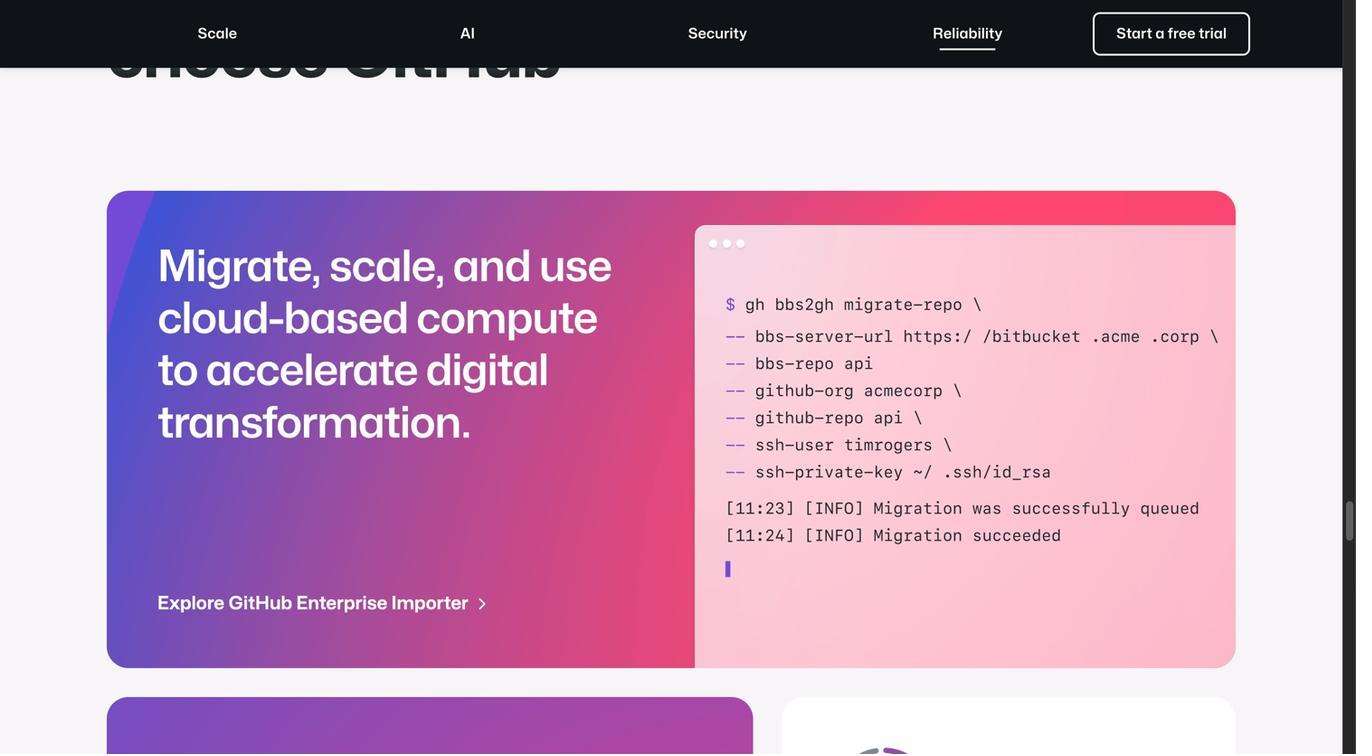 Task type: locate. For each thing, give the bounding box(es) containing it.
github
[[340, 25, 561, 88], [228, 595, 292, 613]]

cloud-
[[157, 299, 284, 341]]

github inside 90% of the fortune 100 choose github
[[340, 25, 561, 88]]

importer
[[391, 595, 469, 613]]

ai link
[[343, 12, 592, 56]]

scale,
[[329, 247, 445, 289]]

1 horizontal spatial github
[[340, 25, 561, 88]]

explore github enterprise importer link
[[157, 591, 490, 618]]

to
[[157, 351, 197, 393]]

start
[[1116, 27, 1152, 41]]

github right explore
[[228, 595, 292, 613]]

transformation.
[[157, 403, 471, 445]]

100
[[691, 0, 798, 23]]

scale link
[[93, 12, 342, 56]]

migrate, scale, and use cloud-based compute to accelerate digital transformation.
[[157, 247, 611, 445]]

the
[[327, 0, 427, 23]]

of
[[254, 0, 315, 23]]

reliability
[[933, 27, 1003, 41]]

github down the
[[340, 25, 561, 88]]

0 horizontal spatial github
[[228, 595, 292, 613]]

0 vertical spatial github
[[340, 25, 561, 88]]

digital
[[426, 351, 548, 393]]

accelerate
[[206, 351, 417, 393]]



Task type: vqa. For each thing, say whether or not it's contained in the screenshot.
the top the Check
no



Task type: describe. For each thing, give the bounding box(es) containing it.
a
[[1156, 27, 1165, 41]]

90%
[[107, 0, 242, 23]]

security
[[688, 27, 747, 41]]

trial
[[1199, 27, 1227, 41]]

90% of the fortune 100 choose github
[[107, 0, 798, 88]]

a terminal showcasing the github cli image
[[671, 220, 1236, 669]]

use
[[539, 247, 611, 289]]

enterprise
[[296, 595, 388, 613]]

start a free trial link
[[1093, 12, 1250, 56]]

reliability link
[[844, 12, 1092, 56]]

compute
[[416, 299, 597, 341]]

choose
[[107, 25, 328, 88]]

fortune
[[439, 0, 679, 23]]

free
[[1168, 27, 1196, 41]]

ai
[[460, 27, 475, 41]]

scale
[[198, 27, 237, 41]]

1 vertical spatial github
[[228, 595, 292, 613]]

and
[[453, 247, 531, 289]]

explore
[[157, 595, 224, 613]]

security link
[[594, 12, 842, 56]]

start a free trial
[[1116, 27, 1227, 41]]

based
[[284, 299, 408, 341]]

explore github enterprise importer
[[157, 595, 469, 613]]

migrate,
[[157, 247, 321, 289]]



